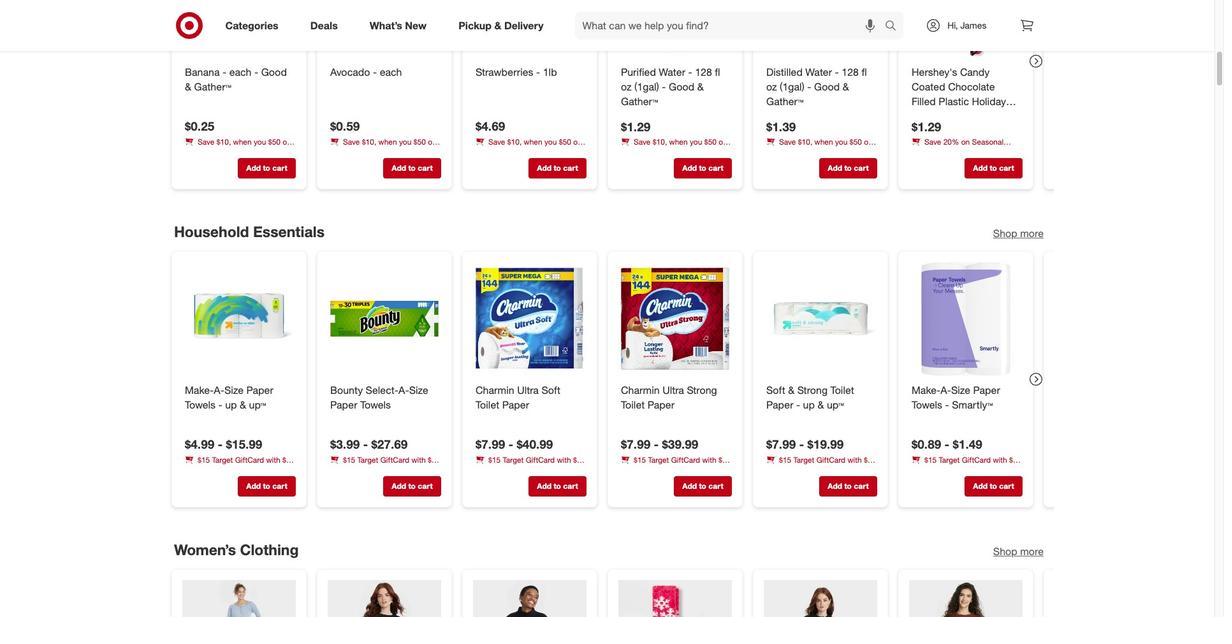 Task type: vqa. For each thing, say whether or not it's contained in the screenshot.
Blueberries - 11.2oz Image
no



Task type: locate. For each thing, give the bounding box(es) containing it.
0 horizontal spatial make-
[[185, 384, 213, 397]]

2 $15 target giftcard with $50 home care purchase button from the left
[[621, 454, 732, 476]]

giftcard for $7.99 - $39.99
[[671, 455, 700, 465]]

purchase down $1.49
[[950, 466, 982, 476]]

1 horizontal spatial ultra
[[662, 384, 684, 397]]

banana - each - good & gather™ image
[[182, 0, 296, 57], [182, 0, 296, 57]]

shop more for women's clothing
[[993, 545, 1043, 558]]

1 horizontal spatial make-
[[911, 384, 940, 397]]

shop for essentials
[[993, 227, 1017, 240]]

$15 target giftcard with $50 home care purchase for $15.99
[[185, 455, 294, 476]]

make-a-size paper towels - up & up™
[[185, 384, 273, 411]]

1 each from the left
[[229, 66, 251, 78]]

more for women's clothing
[[1020, 545, 1043, 558]]

(1gal) inside distilled water - 128 fl oz (1gal) - good & gather™
[[779, 80, 804, 93]]

shop more
[[993, 227, 1043, 240], [993, 545, 1043, 558]]

fl inside distilled water - 128 fl oz (1gal) - good & gather™
[[861, 66, 867, 78]]

add to cart button for hershey's candy coated chocolate filled plastic holiday cane - 1.4oz
[[964, 158, 1022, 179]]

giftcard down "$19.99" on the bottom right
[[816, 455, 845, 465]]

paper inside bounty select-a-size paper towels
[[330, 398, 357, 411]]

1 make- from the left
[[185, 384, 213, 397]]

bounty select-a-size paper towels
[[330, 384, 428, 411]]

strong up $7.99 - $19.99
[[797, 384, 827, 397]]

water inside distilled water - 128 fl oz (1gal) - good & gather™
[[805, 66, 832, 78]]

towels down select-
[[360, 398, 391, 411]]

water right 'distilled'
[[805, 66, 832, 78]]

1 horizontal spatial $1.29
[[911, 119, 941, 133]]

make- up $0.89
[[911, 384, 940, 397]]

$15 target giftcard with $50 home care purchase
[[185, 455, 294, 476], [621, 455, 731, 476], [766, 455, 876, 476], [911, 455, 1021, 476]]

a-
[[213, 384, 224, 397], [398, 384, 409, 397], [940, 384, 951, 397]]

to for purified water - 128 fl oz (1gal) - good & gather™
[[699, 163, 706, 173]]

$15 target giftcard with $50 home care purchase down $39.99 on the bottom right of page
[[621, 455, 731, 476]]

a- inside make-a-size paper towels - up & up™
[[213, 384, 224, 397]]

make-a-size paper towels - smartly™ image
[[909, 262, 1022, 375], [909, 262, 1022, 375]]

2 up™ from the left
[[827, 398, 844, 411]]

gather™ up $1.39
[[766, 95, 803, 107]]

each right banana
[[229, 66, 251, 78]]

make-a-size paper towels - up & up™ link
[[185, 383, 293, 412]]

target down $7.99 - $39.99
[[648, 455, 669, 465]]

each for $0.25
[[229, 66, 251, 78]]

$15 target giftcard with $50 home care purchase button down "$19.99" on the bottom right
[[766, 454, 877, 476]]

1 ultra from the left
[[517, 384, 538, 397]]

towels
[[185, 398, 215, 411], [360, 398, 391, 411], [911, 398, 942, 411]]

oz down 'distilled'
[[766, 80, 777, 93]]

1 128 from the left
[[695, 66, 712, 78]]

& inside "purified water - 128 fl oz (1gal) - good & gather™"
[[697, 80, 704, 93]]

2 $15 target giftcard with $50 home care purchase from the left
[[621, 455, 731, 476]]

oz down purified
[[621, 80, 631, 93]]

coated
[[911, 80, 945, 93]]

a- inside bounty select-a-size paper towels
[[398, 384, 409, 397]]

1 towels from the left
[[185, 398, 215, 411]]

home for $7.99 - $39.99
[[621, 466, 640, 476]]

water inside "purified water - 128 fl oz (1gal) - good & gather™"
[[658, 66, 685, 78]]

4 care from the left
[[933, 466, 948, 476]]

1 vertical spatial more
[[1020, 545, 1043, 558]]

toilet up $7.99 - $40.99
[[475, 398, 499, 411]]

towels up $0.89
[[911, 398, 942, 411]]

charmin inside charmin ultra strong toilet paper
[[621, 384, 659, 397]]

$15 target giftcard with $50 home care purchase down "$19.99" on the bottom right
[[766, 455, 876, 476]]

$15 target giftcard with $50 home care purchase down $1.49
[[911, 455, 1021, 476]]

ultra up $39.99 on the bottom right of page
[[662, 384, 684, 397]]

target
[[212, 455, 233, 465], [648, 455, 669, 465], [793, 455, 814, 465], [939, 455, 960, 465]]

save $10, when you $50 on food & beverage button down $1.39
[[766, 136, 877, 158]]

on for $0.25
[[282, 137, 291, 146]]

2 target from the left
[[648, 455, 669, 465]]

3 purchase from the left
[[805, 466, 836, 476]]

save for banana - each - good & gather™
[[197, 137, 214, 146]]

purchase for $39.99
[[659, 466, 691, 476]]

care
[[206, 466, 221, 476], [642, 466, 657, 476], [788, 466, 802, 476], [933, 466, 948, 476]]

2 purchase from the left
[[659, 466, 691, 476]]

$4.99 - $15.99
[[185, 437, 262, 451]]

1 horizontal spatial good
[[669, 80, 694, 93]]

4 giftcard from the left
[[962, 455, 991, 465]]

charmin up $7.99 - $40.99
[[475, 384, 514, 397]]

add to cart for charmin ultra strong toilet paper
[[682, 481, 723, 491]]

paper up $7.99 - $39.99
[[647, 398, 674, 411]]

soft & strong toilet paper - up & up™
[[766, 384, 854, 411]]

strawberries
[[475, 66, 533, 78]]

2 $7.99 from the left
[[621, 437, 650, 451]]

2 up from the left
[[803, 398, 815, 411]]

128 inside distilled water - 128 fl oz (1gal) - good & gather™
[[841, 66, 858, 78]]

strawberries - 1lb image
[[473, 0, 586, 57], [473, 0, 586, 57]]

1 up from the left
[[225, 398, 237, 411]]

purified water - 128 fl oz (1gal) - good & gather™ image
[[618, 0, 732, 57], [618, 0, 732, 57]]

shop more for household essentials
[[993, 227, 1043, 240]]

- inside strawberries - 1lb link
[[536, 66, 540, 78]]

2 home from the left
[[621, 466, 640, 476]]

0 vertical spatial shop
[[993, 227, 1017, 240]]

purchase down $15.99
[[223, 466, 255, 476]]

distilled water - 128 fl oz (1gal) - good & gather™
[[766, 66, 867, 107]]

paper inside charmin ultra soft toilet paper
[[502, 398, 529, 411]]

make- inside "make-a-size paper towels - smartly™"
[[911, 384, 940, 397]]

$10, for $0.59
[[362, 137, 376, 146]]

0 horizontal spatial a-
[[213, 384, 224, 397]]

deals
[[310, 19, 338, 32]]

toilet inside soft & strong toilet paper - up & up™
[[830, 384, 854, 397]]

make- inside make-a-size paper towels - up & up™
[[185, 384, 213, 397]]

target down $7.99 - $19.99
[[793, 455, 814, 465]]

food for $0.25
[[185, 148, 200, 157]]

add to cart for distilled water - 128 fl oz (1gal) - good & gather™
[[827, 163, 869, 173]]

- inside hershey's candy coated chocolate filled plastic holiday cane - 1.4oz
[[938, 109, 942, 122]]

cart for hershey's candy coated chocolate filled plastic holiday cane - 1.4oz
[[999, 163, 1014, 173]]

clothing
[[240, 541, 298, 558]]

add to cart button for charmin ultra strong toilet paper
[[674, 476, 732, 497]]

target for $39.99
[[648, 455, 669, 465]]

up up $7.99 - $19.99
[[803, 398, 815, 411]]

2 strong from the left
[[797, 384, 827, 397]]

purchase for $19.99
[[805, 466, 836, 476]]

add to cart for make-a-size paper towels - smartly™
[[973, 481, 1014, 491]]

4 $15 from the left
[[924, 455, 936, 465]]

home for $4.99 - $15.99
[[185, 466, 204, 476]]

0 horizontal spatial water
[[658, 66, 685, 78]]

home down $4.99
[[185, 466, 204, 476]]

make-a-size paper towels - up & up™ image
[[182, 262, 296, 375], [182, 262, 296, 375]]

giftcard down $39.99 on the bottom right of page
[[671, 455, 700, 465]]

- inside soft & strong toilet paper - up & up™
[[796, 398, 800, 411]]

ultra inside charmin ultra strong toilet paper
[[662, 384, 684, 397]]

seasonal
[[972, 137, 1003, 147]]

save up candy on the right top of the page
[[924, 137, 941, 147]]

1 shop from the top
[[993, 227, 1017, 240]]

$15 target giftcard with $50 home care purchase button down $15.99
[[185, 454, 296, 476]]

3 giftcard from the left
[[816, 455, 845, 465]]

towels inside make-a-size paper towels - up & up™
[[185, 398, 215, 411]]

2 horizontal spatial good
[[814, 80, 840, 93]]

0 horizontal spatial good
[[261, 66, 287, 78]]

avocado - each image
[[327, 0, 441, 57], [327, 0, 441, 57]]

3 size from the left
[[951, 384, 970, 397]]

strong inside soft & strong toilet paper - up & up™
[[797, 384, 827, 397]]

make- up $4.99
[[185, 384, 213, 397]]

save $10, when you $50 on food & beverage button down $0.59
[[330, 136, 441, 157]]

add to cart for hershey's candy coated chocolate filled plastic holiday cane - 1.4oz
[[973, 163, 1014, 173]]

2 make- from the left
[[911, 384, 940, 397]]

(1gal) down 'distilled'
[[779, 80, 804, 93]]

1 horizontal spatial strong
[[797, 384, 827, 397]]

1 $15 target giftcard with $50 home care purchase from the left
[[185, 455, 294, 476]]

cart for soft & strong toilet paper - up & up™
[[854, 481, 869, 491]]

$1.29 down "purified water - 128 fl oz (1gal) - good & gather™"
[[621, 119, 650, 133]]

$15 down $7.99 - $19.99
[[779, 455, 791, 465]]

with
[[266, 455, 280, 465], [702, 455, 716, 465], [847, 455, 862, 465], [993, 455, 1007, 465]]

2 128 from the left
[[841, 66, 858, 78]]

when for $4.69
[[524, 137, 542, 146]]

1 $15 target giftcard with $50 home care purchase button from the left
[[185, 454, 296, 476]]

a- up $0.89 - $1.49
[[940, 384, 951, 397]]

add to cart button for banana - each - good & gather™
[[238, 158, 296, 179]]

1 vertical spatial shop more button
[[993, 544, 1043, 559]]

strong
[[687, 384, 717, 397], [797, 384, 827, 397]]

128 inside "purified water - 128 fl oz (1gal) - good & gather™"
[[695, 66, 712, 78]]

charmin ultra strong toilet paper image
[[618, 262, 732, 375], [618, 262, 732, 375]]

up™ up $15.99
[[249, 398, 266, 411]]

& inside pickup & delivery link
[[494, 19, 501, 32]]

make-a-size paper towels - smartly™ link
[[911, 383, 1020, 412]]

2 horizontal spatial $7.99
[[766, 437, 796, 451]]

home
[[185, 466, 204, 476], [621, 466, 640, 476], [766, 466, 785, 476], [911, 466, 931, 476]]

add to cart for banana - each - good & gather™
[[246, 163, 287, 173]]

home down $0.89
[[911, 466, 931, 476]]

up™ inside make-a-size paper towels - up & up™
[[249, 398, 266, 411]]

1 horizontal spatial size
[[409, 384, 428, 397]]

save $10, when you $50 on food & beverage button down $4.69
[[475, 136, 586, 157]]

up inside soft & strong toilet paper - up & up™
[[803, 398, 815, 411]]

1 horizontal spatial up
[[803, 398, 815, 411]]

care down $7.99 - $39.99
[[642, 466, 657, 476]]

$7.99 left $40.99
[[475, 437, 505, 451]]

giftcard for $0.89 - $1.49
[[962, 455, 991, 465]]

each inside the avocado - each link
[[379, 66, 402, 78]]

1 vertical spatial shop
[[993, 545, 1017, 558]]

0 horizontal spatial each
[[229, 66, 251, 78]]

charmin inside charmin ultra soft toilet paper
[[475, 384, 514, 397]]

2 horizontal spatial a-
[[940, 384, 951, 397]]

4 $15 target giftcard with $50 home care purchase from the left
[[911, 455, 1021, 476]]

$7.99
[[475, 437, 505, 451], [621, 437, 650, 451], [766, 437, 796, 451]]

3 $7.99 from the left
[[766, 437, 796, 451]]

up™ for $7.99 - $19.99
[[827, 398, 844, 411]]

1 more from the top
[[1020, 227, 1043, 240]]

good inside "purified water - 128 fl oz (1gal) - good & gather™"
[[669, 80, 694, 93]]

0 horizontal spatial $1.29
[[621, 119, 650, 133]]

2 shop more button from the top
[[993, 544, 1043, 559]]

on
[[282, 137, 291, 146], [428, 137, 436, 146], [573, 137, 582, 146], [718, 137, 727, 147], [864, 137, 872, 147], [961, 137, 970, 147]]

a- inside "make-a-size paper towels - smartly™"
[[940, 384, 951, 397]]

1 horizontal spatial soft
[[766, 384, 785, 397]]

each right avocado
[[379, 66, 402, 78]]

1 horizontal spatial towels
[[360, 398, 391, 411]]

gather™ down purified
[[621, 95, 658, 107]]

1 horizontal spatial charmin
[[621, 384, 659, 397]]

1 home from the left
[[185, 466, 204, 476]]

fl inside "purified water - 128 fl oz (1gal) - good & gather™"
[[715, 66, 720, 78]]

paper down bounty
[[330, 398, 357, 411]]

$4.99
[[185, 437, 214, 451]]

size inside "make-a-size paper towels - smartly™"
[[951, 384, 970, 397]]

save $10, when you $50 on food & beverage button down purified water - 128 fl oz (1gal) - good & gather™ link
[[621, 136, 732, 158]]

& inside distilled water - 128 fl oz (1gal) - good & gather™
[[842, 80, 849, 93]]

smartly™
[[952, 398, 993, 411]]

$10, for $4.69
[[507, 137, 521, 146]]

$27.69
[[371, 437, 407, 451]]

paper for $7.99 - $39.99
[[647, 398, 674, 411]]

soft up $7.99 - $19.99
[[766, 384, 785, 397]]

paper inside soft & strong toilet paper - up & up™
[[766, 398, 793, 411]]

james
[[960, 20, 987, 31]]

2 with from the left
[[702, 455, 716, 465]]

a- up $4.99 - $15.99
[[213, 384, 224, 397]]

$15 down $7.99 - $39.99
[[633, 455, 646, 465]]

women's crew neck cashmere-like pullover sweater - universal thread™ image
[[909, 580, 1022, 617], [909, 580, 1022, 617]]

cart
[[272, 163, 287, 173], [417, 163, 432, 173], [563, 163, 578, 173], [708, 163, 723, 173], [854, 163, 869, 173], [999, 163, 1014, 173], [272, 481, 287, 491], [417, 481, 432, 491], [563, 481, 578, 491], [708, 481, 723, 491], [854, 481, 869, 491], [999, 481, 1014, 491]]

0 horizontal spatial toilet
[[475, 398, 499, 411]]

care down $4.99 - $15.99
[[206, 466, 221, 476]]

4 target from the left
[[939, 455, 960, 465]]

2 shop more from the top
[[993, 545, 1043, 558]]

save $10, when you $50 on food & beverage button
[[185, 136, 296, 157], [330, 136, 441, 157], [475, 136, 586, 157], [621, 136, 732, 158], [766, 136, 877, 158]]

each
[[229, 66, 251, 78], [379, 66, 402, 78]]

each inside banana - each - good & gather™
[[229, 66, 251, 78]]

towels inside "make-a-size paper towels - smartly™"
[[911, 398, 942, 411]]

1 $15 from the left
[[197, 455, 210, 465]]

1 with from the left
[[266, 455, 280, 465]]

0 horizontal spatial fl
[[715, 66, 720, 78]]

oz inside "purified water - 128 fl oz (1gal) - good & gather™"
[[621, 80, 631, 93]]

on for $4.69
[[573, 137, 582, 146]]

1 horizontal spatial up™
[[827, 398, 844, 411]]

charmin
[[475, 384, 514, 397], [621, 384, 659, 397]]

giftcard down $15.99
[[235, 455, 264, 465]]

add for make-a-size paper towels - smartly™
[[973, 481, 987, 491]]

toilet up $7.99 - $39.99
[[621, 398, 644, 411]]

add to cart button for purified water - 128 fl oz (1gal) - good & gather™
[[674, 158, 732, 179]]

soft up $40.99
[[541, 384, 560, 397]]

1 shop more from the top
[[993, 227, 1043, 240]]

$15
[[197, 455, 210, 465], [633, 455, 646, 465], [779, 455, 791, 465], [924, 455, 936, 465]]

a- up $27.69
[[398, 384, 409, 397]]

up up $4.99 - $15.99
[[225, 398, 237, 411]]

when
[[233, 137, 251, 146], [378, 137, 397, 146], [524, 137, 542, 146], [669, 137, 687, 147], [814, 137, 833, 147]]

$15 down $4.99
[[197, 455, 210, 465]]

$50
[[268, 137, 280, 146], [413, 137, 426, 146], [559, 137, 571, 146], [704, 137, 716, 147], [849, 137, 862, 147], [282, 455, 294, 465], [718, 455, 731, 465], [864, 455, 876, 465], [1009, 455, 1021, 465]]

gather™
[[194, 80, 231, 93], [621, 95, 658, 107], [766, 95, 803, 107]]

0 horizontal spatial 128
[[695, 66, 712, 78]]

soft inside charmin ultra soft toilet paper
[[541, 384, 560, 397]]

water
[[658, 66, 685, 78], [805, 66, 832, 78]]

strawberries - 1lb
[[475, 66, 557, 78]]

2 $1.29 from the left
[[911, 119, 941, 133]]

2 towels from the left
[[360, 398, 391, 411]]

1 size from the left
[[224, 384, 243, 397]]

$7.99 left "$19.99" on the bottom right
[[766, 437, 796, 451]]

banana
[[185, 66, 219, 78]]

ultra inside charmin ultra soft toilet paper
[[517, 384, 538, 397]]

$15 target giftcard with $50 home care purchase for $19.99
[[766, 455, 876, 476]]

1 (1gal) from the left
[[634, 80, 659, 93]]

2 charmin from the left
[[621, 384, 659, 397]]

2 horizontal spatial size
[[951, 384, 970, 397]]

$7.99 left $39.99 on the bottom right of page
[[621, 437, 650, 451]]

1 strong from the left
[[687, 384, 717, 397]]

target down $4.99 - $15.99
[[212, 455, 233, 465]]

save inside "save 20% on seasonal candy & snacks"
[[924, 137, 941, 147]]

0 horizontal spatial oz
[[621, 80, 631, 93]]

charmin up $7.99 - $39.99
[[621, 384, 659, 397]]

1 horizontal spatial toilet
[[621, 398, 644, 411]]

$15 for $7.99 - $39.99
[[633, 455, 646, 465]]

good for $1.29
[[669, 80, 694, 93]]

2 a- from the left
[[398, 384, 409, 397]]

(1gal) down purified
[[634, 80, 659, 93]]

make-
[[185, 384, 213, 397], [911, 384, 940, 397]]

1 horizontal spatial each
[[379, 66, 402, 78]]

3 home from the left
[[766, 466, 785, 476]]

2 size from the left
[[409, 384, 428, 397]]

$15 target giftcard with $50 home care purchase button down $39.99 on the bottom right of page
[[621, 454, 732, 476]]

2 shop from the top
[[993, 545, 1017, 558]]

4 purchase from the left
[[950, 466, 982, 476]]

target down $0.89 - $1.49
[[939, 455, 960, 465]]

add
[[246, 163, 261, 173], [391, 163, 406, 173], [537, 163, 551, 173], [682, 163, 697, 173], [827, 163, 842, 173], [973, 163, 987, 173], [246, 481, 261, 491], [391, 481, 406, 491], [537, 481, 551, 491], [682, 481, 697, 491], [827, 481, 842, 491], [973, 481, 987, 491]]

distilled water - 128 fl oz (1gal) - good & gather™ link
[[766, 65, 874, 109]]

save down $0.25
[[197, 137, 214, 146]]

distilled
[[766, 66, 802, 78]]

care down $7.99 - $19.99
[[788, 466, 802, 476]]

1 vertical spatial shop more
[[993, 545, 1043, 558]]

water right purified
[[658, 66, 685, 78]]

save $10, when you $50 on food & beverage for $0.59
[[330, 137, 436, 157]]

save down $0.59
[[343, 137, 359, 146]]

bounty select-a-size paper towels image
[[327, 262, 441, 375], [327, 262, 441, 375]]

cane
[[911, 109, 935, 122]]

3 $15 target giftcard with $50 home care purchase button from the left
[[766, 454, 877, 476]]

1 water from the left
[[658, 66, 685, 78]]

charmin ultra soft toilet paper link
[[475, 383, 584, 412]]

$15 target giftcard with $50 home care purchase button for $39.99
[[621, 454, 732, 476]]

up
[[225, 398, 237, 411], [803, 398, 815, 411]]

2 soft from the left
[[766, 384, 785, 397]]

women's long sleeve slim fit crewneck t-shirt - a new day™ image
[[327, 580, 441, 617], [327, 580, 441, 617]]

1 horizontal spatial (1gal)
[[779, 80, 804, 93]]

giftcard for $7.99 - $19.99
[[816, 455, 845, 465]]

1 charmin from the left
[[475, 384, 514, 397]]

(1gal)
[[634, 80, 659, 93], [779, 80, 804, 93]]

paper
[[246, 384, 273, 397], [973, 384, 1000, 397], [330, 398, 357, 411], [502, 398, 529, 411], [647, 398, 674, 411], [766, 398, 793, 411]]

more
[[1020, 227, 1043, 240], [1020, 545, 1043, 558]]

toilet inside charmin ultra soft toilet paper
[[475, 398, 499, 411]]

add to cart for avocado - each
[[391, 163, 432, 173]]

gather™ inside "purified water - 128 fl oz (1gal) - good & gather™"
[[621, 95, 658, 107]]

0 horizontal spatial up
[[225, 398, 237, 411]]

size right select-
[[409, 384, 428, 397]]

0 vertical spatial shop more
[[993, 227, 1043, 240]]

soft & strong toilet paper - up & up™ link
[[766, 383, 874, 412]]

size inside make-a-size paper towels - up & up™
[[224, 384, 243, 397]]

food for $4.69
[[475, 148, 491, 157]]

1 $7.99 from the left
[[475, 437, 505, 451]]

3 target from the left
[[793, 455, 814, 465]]

shop more button for women's clothing
[[993, 544, 1043, 559]]

purified water - 128 fl oz (1gal) - good & gather™
[[621, 66, 720, 107]]

& inside banana - each - good & gather™
[[185, 80, 191, 93]]

cart for purified water - 128 fl oz (1gal) - good & gather™
[[708, 163, 723, 173]]

beverage for $1.39
[[791, 148, 823, 158]]

1 soft from the left
[[541, 384, 560, 397]]

water for $1.29
[[658, 66, 685, 78]]

pickup & delivery
[[459, 19, 544, 32]]

1 care from the left
[[206, 466, 221, 476]]

2 $15 from the left
[[633, 455, 646, 465]]

women's crewneck graphic pullover sweater - a new day™ image
[[473, 580, 586, 617], [473, 580, 586, 617]]

$3.99 - $27.69
[[330, 437, 407, 451]]

save $10, when you $50 on food & beverage button for $1.29
[[621, 136, 732, 158]]

giftcard for $4.99 - $15.99
[[235, 455, 264, 465]]

save $10, when you $50 on food & beverage button for $0.25
[[185, 136, 296, 157]]

home down $7.99 - $19.99
[[766, 466, 785, 476]]

paper up $15.99
[[246, 384, 273, 397]]

1 $1.29 from the left
[[621, 119, 650, 133]]

$15 down $0.89
[[924, 455, 936, 465]]

ultra up $40.99
[[517, 384, 538, 397]]

1.4oz
[[945, 109, 970, 122]]

save down $4.69
[[488, 137, 505, 146]]

1 target from the left
[[212, 455, 233, 465]]

soft & strong toilet paper - up & up™ image
[[764, 262, 877, 375], [764, 262, 877, 375]]

beverage
[[209, 148, 241, 157], [355, 148, 387, 157], [500, 148, 532, 157], [645, 148, 677, 158], [791, 148, 823, 158]]

size up $15.99
[[224, 384, 243, 397]]

save $10, when you $50 on food & beverage down purified water - 128 fl oz (1gal) - good & gather™ link
[[621, 137, 727, 158]]

$1.29 down filled on the top of the page
[[911, 119, 941, 133]]

paper up $7.99 - $40.99
[[502, 398, 529, 411]]

2 more from the top
[[1020, 545, 1043, 558]]

paper for $3.99 - $27.69
[[330, 398, 357, 411]]

good
[[261, 66, 287, 78], [669, 80, 694, 93], [814, 80, 840, 93]]

save down "purified water - 128 fl oz (1gal) - good & gather™"
[[633, 137, 650, 147]]

1 horizontal spatial water
[[805, 66, 832, 78]]

you
[[253, 137, 266, 146], [399, 137, 411, 146], [544, 137, 557, 146], [690, 137, 702, 147], [835, 137, 847, 147]]

2 giftcard from the left
[[671, 455, 700, 465]]

1 horizontal spatial 128
[[841, 66, 858, 78]]

0 horizontal spatial charmin
[[475, 384, 514, 397]]

0 horizontal spatial strong
[[687, 384, 717, 397]]

save $10, when you $50 on food & beverage down $0.25
[[185, 137, 291, 157]]

hershey's candy coated chocolate filled plastic holiday cane - 1.4oz image
[[909, 0, 1022, 57], [909, 0, 1022, 57]]

gather™ inside distilled water - 128 fl oz (1gal) - good & gather™
[[766, 95, 803, 107]]

2 horizontal spatial toilet
[[830, 384, 854, 397]]

add to cart for charmin ultra soft toilet paper
[[537, 481, 578, 491]]

0 horizontal spatial size
[[224, 384, 243, 397]]

1 horizontal spatial a-
[[398, 384, 409, 397]]

to for make-a-size paper towels - smartly™
[[989, 481, 997, 491]]

0 vertical spatial shop more button
[[993, 226, 1043, 241]]

$50 for $4.69
[[559, 137, 571, 146]]

$0.59
[[330, 118, 359, 133]]

$15 target giftcard with $50 home care purchase button down $1.49
[[911, 454, 1022, 476]]

0 horizontal spatial towels
[[185, 398, 215, 411]]

$1.29 for purified water - 128 fl oz (1gal) - good & gather™
[[621, 119, 650, 133]]

paper up smartly™
[[973, 384, 1000, 397]]

care down $0.89 - $1.49
[[933, 466, 948, 476]]

(1gal) for $1.29
[[634, 80, 659, 93]]

2 each from the left
[[379, 66, 402, 78]]

distilled water - 128 fl oz (1gal) - good & gather™ image
[[764, 0, 877, 57], [764, 0, 877, 57]]

1 shop more button from the top
[[993, 226, 1043, 241]]

add to cart for bounty select-a-size paper towels
[[391, 481, 432, 491]]

save $10, when you $50 on food & beverage down $1.39
[[766, 137, 872, 158]]

$1.49
[[953, 437, 982, 451]]

up inside make-a-size paper towels - up & up™
[[225, 398, 237, 411]]

save $10, when you $50 on food & beverage down $0.59
[[330, 137, 436, 157]]

toilet inside charmin ultra strong toilet paper
[[621, 398, 644, 411]]

0 horizontal spatial ultra
[[517, 384, 538, 397]]

gather™ down banana
[[194, 80, 231, 93]]

1 giftcard from the left
[[235, 455, 264, 465]]

3 with from the left
[[847, 455, 862, 465]]

1 purchase from the left
[[223, 466, 255, 476]]

$19.99
[[807, 437, 843, 451]]

2 oz from the left
[[766, 80, 777, 93]]

soft inside soft & strong toilet paper - up & up™
[[766, 384, 785, 397]]

2 horizontal spatial towels
[[911, 398, 942, 411]]

0 horizontal spatial gather™
[[194, 80, 231, 93]]

3 $15 from the left
[[779, 455, 791, 465]]

1 horizontal spatial gather™
[[621, 95, 658, 107]]

3 a- from the left
[[940, 384, 951, 397]]

add for make-a-size paper towels - up & up™
[[246, 481, 261, 491]]

save $10, when you $50 on food & beverage button for $0.59
[[330, 136, 441, 157]]

0 horizontal spatial (1gal)
[[634, 80, 659, 93]]

save $10, when you $50 on food & beverage down $4.69
[[475, 137, 582, 157]]

strong inside charmin ultra strong toilet paper
[[687, 384, 717, 397]]

2 fl from the left
[[861, 66, 867, 78]]

1 horizontal spatial fl
[[861, 66, 867, 78]]

3 care from the left
[[788, 466, 802, 476]]

good inside distilled water - 128 fl oz (1gal) - good & gather™
[[814, 80, 840, 93]]

soft
[[541, 384, 560, 397], [766, 384, 785, 397]]

paper for $7.99 - $19.99
[[766, 398, 793, 411]]

charmin ultra soft toilet paper image
[[473, 262, 586, 375], [473, 262, 586, 375]]

you for $0.59
[[399, 137, 411, 146]]

to for charmin ultra strong toilet paper
[[699, 481, 706, 491]]

towels up $4.99
[[185, 398, 215, 411]]

4 $15 target giftcard with $50 home care purchase button from the left
[[911, 454, 1022, 476]]

0 horizontal spatial up™
[[249, 398, 266, 411]]

strong up $39.99 on the bottom right of page
[[687, 384, 717, 397]]

3 $15 target giftcard with $50 home care purchase from the left
[[766, 455, 876, 476]]

0 horizontal spatial soft
[[541, 384, 560, 397]]

essentials
[[253, 223, 324, 240]]

$15 target giftcard with $50 home care purchase down $15.99
[[185, 455, 294, 476]]

3 towels from the left
[[911, 398, 942, 411]]

hershey's candy coated chocolate filled plastic holiday cane - 1.4oz
[[911, 66, 1006, 122]]

paper up $7.99 - $19.99
[[766, 398, 793, 411]]

save $10, when you $50 on food & beverage button down $0.25
[[185, 136, 296, 157]]

paper inside charmin ultra strong toilet paper
[[647, 398, 674, 411]]

1 a- from the left
[[213, 384, 224, 397]]

1 fl from the left
[[715, 66, 720, 78]]

good for $1.39
[[814, 80, 840, 93]]

hi,
[[948, 20, 958, 31]]

$15 target giftcard with $50 home care purchase for $1.49
[[911, 455, 1021, 476]]

home down $7.99 - $39.99
[[621, 466, 640, 476]]

target for $19.99
[[793, 455, 814, 465]]

toilet up "$19.99" on the bottom right
[[830, 384, 854, 397]]

2 ultra from the left
[[662, 384, 684, 397]]

save down $1.39
[[779, 137, 796, 147]]

0 horizontal spatial $7.99
[[475, 437, 505, 451]]

ultra for $40.99
[[517, 384, 538, 397]]

save $10, when you $50 on food & beverage for $4.69
[[475, 137, 582, 157]]

toilet
[[830, 384, 854, 397], [475, 398, 499, 411], [621, 398, 644, 411]]

women's henley gift pajama set - stars above™ image
[[182, 580, 296, 617], [182, 580, 296, 617]]

women's short sleeve slim fit ribbed t-shirt - a new day™ image
[[764, 580, 877, 617], [764, 580, 877, 617]]

1 oz from the left
[[621, 80, 631, 93]]

$7.99 - $40.99
[[475, 437, 553, 451]]

bounty
[[330, 384, 363, 397]]

1 up™ from the left
[[249, 398, 266, 411]]

purchase down "$19.99" on the bottom right
[[805, 466, 836, 476]]

2 care from the left
[[642, 466, 657, 476]]

search
[[879, 20, 910, 33]]

4 with from the left
[[993, 455, 1007, 465]]

fl for $1.29
[[715, 66, 720, 78]]

1 horizontal spatial oz
[[766, 80, 777, 93]]

size inside bounty select-a-size paper towels
[[409, 384, 428, 397]]

2 (1gal) from the left
[[779, 80, 804, 93]]

up™ up "$19.99" on the bottom right
[[827, 398, 844, 411]]

up™ inside soft & strong toilet paper - up & up™
[[827, 398, 844, 411]]

oz
[[621, 80, 631, 93], [766, 80, 777, 93]]

women's snowflake cozy crew socks - a new day™ 4-10 image
[[618, 580, 732, 617], [618, 580, 732, 617]]

add for hershey's candy coated chocolate filled plastic holiday cane - 1.4oz
[[973, 163, 987, 173]]

towels for $0.89
[[911, 398, 942, 411]]

1 horizontal spatial $7.99
[[621, 437, 650, 451]]

4 home from the left
[[911, 466, 931, 476]]

giftcard down $1.49
[[962, 455, 991, 465]]

oz inside distilled water - 128 fl oz (1gal) - good & gather™
[[766, 80, 777, 93]]

0 vertical spatial more
[[1020, 227, 1043, 240]]

purchase down $39.99 on the bottom right of page
[[659, 466, 691, 476]]

$10,
[[216, 137, 231, 146], [362, 137, 376, 146], [507, 137, 521, 146], [652, 137, 667, 147], [798, 137, 812, 147]]

toilet for $7.99 - $40.99
[[475, 398, 499, 411]]

size up smartly™
[[951, 384, 970, 397]]

ultra
[[517, 384, 538, 397], [662, 384, 684, 397]]

pickup
[[459, 19, 492, 32]]

(1gal) inside "purified water - 128 fl oz (1gal) - good & gather™"
[[634, 80, 659, 93]]

2 water from the left
[[805, 66, 832, 78]]

2 horizontal spatial gather™
[[766, 95, 803, 107]]



Task type: describe. For each thing, give the bounding box(es) containing it.
care for $19.99
[[788, 466, 802, 476]]

$50 for $7.99 - $39.99
[[718, 455, 731, 465]]

$15 target giftcard with $50 home care purchase button for $19.99
[[766, 454, 877, 476]]

select-
[[365, 384, 398, 397]]

$50 for $1.29
[[704, 137, 716, 147]]

good inside banana - each - good & gather™
[[261, 66, 287, 78]]

categories link
[[215, 11, 294, 40]]

fl for $1.39
[[861, 66, 867, 78]]

target for $1.49
[[939, 455, 960, 465]]

add to cart for strawberries - 1lb
[[537, 163, 578, 173]]

beverage for $0.25
[[209, 148, 241, 157]]

$40.99
[[516, 437, 553, 451]]

$0.25
[[185, 118, 214, 133]]

care for $15.99
[[206, 466, 221, 476]]

charmin ultra strong toilet paper link
[[621, 383, 729, 412]]

strong for $39.99
[[687, 384, 717, 397]]

add to cart button for bounty select-a-size paper towels
[[383, 476, 441, 497]]

- inside make-a-size paper towels - up & up™
[[218, 398, 222, 411]]

when for $1.39
[[814, 137, 833, 147]]

& inside make-a-size paper towels - up & up™
[[239, 398, 246, 411]]

to for make-a-size paper towels - up & up™
[[263, 481, 270, 491]]

save $10, when you $50 on food & beverage for $0.25
[[185, 137, 291, 157]]

- inside "make-a-size paper towels - smartly™"
[[945, 398, 949, 411]]

with for $15.99
[[266, 455, 280, 465]]

128 for $1.39
[[841, 66, 858, 78]]

up™ for $4.99 - $15.99
[[249, 398, 266, 411]]

gather™ for $1.29
[[621, 95, 658, 107]]

& inside "save 20% on seasonal candy & snacks"
[[934, 148, 939, 158]]

$7.99 for $7.99 - $40.99
[[475, 437, 505, 451]]

to for soft & strong toilet paper - up & up™
[[844, 481, 851, 491]]

deals link
[[299, 11, 354, 40]]

to for bounty select-a-size paper towels
[[408, 481, 415, 491]]

charmin for $7.99 - $39.99
[[621, 384, 659, 397]]

purified water - 128 fl oz (1gal) - good & gather™ link
[[621, 65, 729, 109]]

$50 for $0.89 - $1.49
[[1009, 455, 1021, 465]]

paper inside make-a-size paper towels - up & up™
[[246, 384, 273, 397]]

chocolate
[[948, 80, 995, 93]]

home for $0.89 - $1.49
[[911, 466, 931, 476]]

$7.99 - $39.99
[[621, 437, 698, 451]]

women's
[[174, 541, 236, 558]]

strawberries - 1lb link
[[475, 65, 584, 79]]

save 20% on seasonal candy & snacks button
[[911, 136, 1022, 158]]

add to cart button for make-a-size paper towels - up & up™
[[238, 476, 296, 497]]

a- for $0.89
[[940, 384, 951, 397]]

to for hershey's candy coated chocolate filled plastic holiday cane - 1.4oz
[[989, 163, 997, 173]]

towels inside bounty select-a-size paper towels
[[360, 398, 391, 411]]

shop for clothing
[[993, 545, 1017, 558]]

$10, for $1.39
[[798, 137, 812, 147]]

$4.69
[[475, 118, 505, 133]]

size for $0.89
[[951, 384, 970, 397]]

delivery
[[504, 19, 544, 32]]

add for distilled water - 128 fl oz (1gal) - good & gather™
[[827, 163, 842, 173]]

$1.29 for hershey's candy coated chocolate filled plastic holiday cane - 1.4oz
[[911, 119, 941, 133]]

household
[[174, 223, 249, 240]]

candy
[[911, 148, 932, 158]]

beverage for $4.69
[[500, 148, 532, 157]]

purchase for $15.99
[[223, 466, 255, 476]]

$15 for $4.99 - $15.99
[[197, 455, 210, 465]]

what's new
[[370, 19, 427, 32]]

women's clothing
[[174, 541, 298, 558]]

towels for $4.99
[[185, 398, 215, 411]]

you for $0.25
[[253, 137, 266, 146]]

What can we help you find? suggestions appear below search field
[[575, 11, 888, 40]]

save for avocado - each
[[343, 137, 359, 146]]

add for charmin ultra strong toilet paper
[[682, 481, 697, 491]]

banana - each - good & gather™ link
[[185, 65, 293, 94]]

water for $1.39
[[805, 66, 832, 78]]

$15 for $0.89 - $1.49
[[924, 455, 936, 465]]

make-a-size paper towels - smartly™
[[911, 384, 1000, 411]]

- inside the avocado - each link
[[373, 66, 377, 78]]

filled
[[911, 95, 936, 107]]

to for distilled water - 128 fl oz (1gal) - good & gather™
[[844, 163, 851, 173]]

what's
[[370, 19, 402, 32]]

candy
[[960, 66, 989, 78]]

1lb
[[543, 66, 557, 78]]

what's new link
[[359, 11, 443, 40]]

household essentials
[[174, 223, 324, 240]]

hershey's
[[911, 66, 957, 78]]

toilet for $7.99 - $39.99
[[621, 398, 644, 411]]

save $10, when you $50 on food & beverage button for $4.69
[[475, 136, 586, 157]]

$7.99 for $7.99 - $19.99
[[766, 437, 796, 451]]

categories
[[225, 19, 278, 32]]

$39.99
[[662, 437, 698, 451]]

to for strawberries - 1lb
[[553, 163, 561, 173]]

size for $4.99
[[224, 384, 243, 397]]

$0.89 - $1.49
[[911, 437, 982, 451]]

avocado - each link
[[330, 65, 438, 79]]

food for $1.29
[[621, 148, 636, 158]]

20%
[[943, 137, 959, 147]]

banana - each - good & gather™
[[185, 66, 287, 93]]

each for $0.59
[[379, 66, 402, 78]]

cart for make-a-size paper towels - smartly™
[[999, 481, 1014, 491]]

hi, james
[[948, 20, 987, 31]]

plastic
[[938, 95, 969, 107]]

$15 target giftcard with $50 home care purchase for $39.99
[[621, 455, 731, 476]]

$7.99 - $19.99
[[766, 437, 843, 451]]

save for purified water - 128 fl oz (1gal) - good & gather™
[[633, 137, 650, 147]]

paper inside "make-a-size paper towels - smartly™"
[[973, 384, 1000, 397]]

cart for charmin ultra soft toilet paper
[[563, 481, 578, 491]]

avocado
[[330, 66, 370, 78]]

add to cart button for strawberries - 1lb
[[528, 158, 586, 179]]

charmin ultra strong toilet paper
[[621, 384, 717, 411]]

holiday
[[972, 95, 1006, 107]]

a- for $4.99
[[213, 384, 224, 397]]

toilet for $7.99 - $19.99
[[830, 384, 854, 397]]

when for $0.59
[[378, 137, 397, 146]]

care for $1.49
[[933, 466, 948, 476]]

save for hershey's candy coated chocolate filled plastic holiday cane - 1.4oz
[[924, 137, 941, 147]]

snacks
[[941, 148, 965, 158]]

hershey's candy coated chocolate filled plastic holiday cane - 1.4oz link
[[911, 65, 1020, 122]]

add to cart for soft & strong toilet paper - up & up™
[[827, 481, 869, 491]]

with for $1.49
[[993, 455, 1007, 465]]

bounty select-a-size paper towels link
[[330, 383, 438, 412]]

gather™ inside banana - each - good & gather™
[[194, 80, 231, 93]]

$0.89
[[911, 437, 941, 451]]

128 for $1.29
[[695, 66, 712, 78]]

add to cart button for soft & strong toilet paper - up & up™
[[819, 476, 877, 497]]

$50 for $4.99 - $15.99
[[282, 455, 294, 465]]

add to cart button for charmin ultra soft toilet paper
[[528, 476, 586, 497]]

charmin ultra soft toilet paper
[[475, 384, 560, 411]]

$1.39
[[766, 119, 796, 133]]

pickup & delivery link
[[448, 11, 560, 40]]

save 20% on seasonal candy & snacks
[[911, 137, 1003, 158]]

new
[[405, 19, 427, 32]]

$3.99
[[330, 437, 359, 451]]

avocado - each
[[330, 66, 402, 78]]

save for distilled water - 128 fl oz (1gal) - good & gather™
[[779, 137, 796, 147]]

(1gal) for $1.39
[[779, 80, 804, 93]]

target for $15.99
[[212, 455, 233, 465]]

cart for strawberries - 1lb
[[563, 163, 578, 173]]

strong for $19.99
[[797, 384, 827, 397]]

on inside "save 20% on seasonal candy & snacks"
[[961, 137, 970, 147]]

on for $1.29
[[718, 137, 727, 147]]

purified
[[621, 66, 656, 78]]

$15 for $7.99 - $19.99
[[779, 455, 791, 465]]

care for $39.99
[[642, 466, 657, 476]]

$50 for $1.39
[[849, 137, 862, 147]]

search button
[[879, 11, 910, 42]]

add to cart button for distilled water - 128 fl oz (1gal) - good & gather™
[[819, 158, 877, 179]]

$15.99
[[226, 437, 262, 451]]

with for $19.99
[[847, 455, 862, 465]]

paper for $7.99 - $40.99
[[502, 398, 529, 411]]



